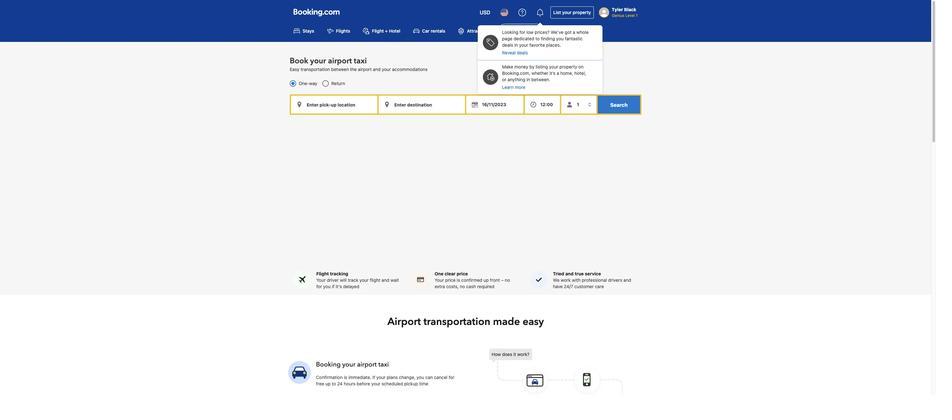 Task type: describe. For each thing, give the bounding box(es) containing it.
1 horizontal spatial transportation
[[424, 315, 491, 329]]

dedicated
[[514, 36, 534, 41]]

airport taxis link
[[498, 24, 544, 38]]

easy
[[523, 315, 544, 329]]

flight + hotel
[[372, 28, 401, 34]]

work?
[[518, 352, 530, 357]]

attractions
[[467, 28, 491, 34]]

time
[[419, 381, 428, 387]]

service
[[585, 271, 601, 276]]

will
[[340, 277, 347, 283]]

tracking
[[330, 271, 348, 276]]

book
[[290, 56, 308, 66]]

a inside the looking for low prices? we've got a whole page dedicated to finding you fantastic deals in your favorite places. reveal deals
[[573, 29, 575, 35]]

and right drivers
[[624, 277, 631, 283]]

one clear price your price is confirmed up front – no extra costs, no cash required
[[435, 271, 510, 289]]

care
[[595, 284, 604, 289]]

12:00
[[541, 102, 553, 107]]

stays
[[303, 28, 314, 34]]

rentals
[[431, 28, 445, 34]]

1 vertical spatial deals
[[517, 50, 528, 55]]

a inside "make money by listing your property on booking.com, whether it's a home, hotel, or anything in between. learn more"
[[557, 70, 559, 76]]

stays link
[[289, 24, 320, 38]]

return
[[332, 81, 345, 86]]

your inside flight tracking your driver will track your flight and wait for you if it's delayed
[[316, 277, 326, 283]]

taxi for booking
[[379, 360, 389, 369]]

it
[[514, 352, 516, 357]]

between.
[[532, 77, 551, 82]]

flight for flight tracking your driver will track your flight and wait for you if it's delayed
[[316, 271, 329, 276]]

tried
[[553, 271, 565, 276]]

required
[[477, 284, 495, 289]]

listing
[[536, 64, 548, 69]]

immediate.
[[349, 375, 371, 380]]

list
[[554, 10, 561, 15]]

list your property
[[554, 10, 591, 15]]

front
[[490, 277, 500, 283]]

work
[[561, 277, 571, 283]]

booking your airport taxi
[[316, 360, 389, 369]]

one-way
[[299, 81, 317, 86]]

if
[[332, 284, 335, 289]]

booking
[[316, 360, 341, 369]]

flights link
[[322, 24, 355, 38]]

places.
[[546, 42, 561, 48]]

your inside flight tracking your driver will track your flight and wait for you if it's delayed
[[360, 277, 369, 283]]

reveal
[[502, 50, 516, 55]]

drivers
[[608, 277, 623, 283]]

book your airport taxi easy transportation between the airport and your accommodations
[[290, 56, 428, 72]]

24
[[337, 381, 343, 387]]

booking.com online hotel reservations image
[[294, 9, 340, 16]]

cash
[[466, 284, 476, 289]]

true
[[575, 271, 584, 276]]

we
[[553, 277, 560, 283]]

looking for low prices? we've got a whole page dedicated to finding you fantastic deals in your favorite places. reveal deals
[[502, 29, 589, 55]]

make
[[502, 64, 513, 69]]

airport transportation made easy
[[388, 315, 544, 329]]

extra
[[435, 284, 445, 289]]

flights
[[336, 28, 350, 34]]

your inside the looking for low prices? we've got a whole page dedicated to finding you fantastic deals in your favorite places. reveal deals
[[519, 42, 529, 48]]

is inside one clear price your price is confirmed up front – no extra costs, no cash required
[[457, 277, 460, 283]]

flight + hotel link
[[358, 24, 406, 38]]

we've
[[551, 29, 564, 35]]

home,
[[561, 70, 573, 76]]

clear
[[445, 271, 456, 276]]

got
[[565, 29, 572, 35]]

property inside "make money by listing your property on booking.com, whether it's a home, hotel, or anything in between. learn more"
[[560, 64, 577, 69]]

transportation inside book your airport taxi easy transportation between the airport and your accommodations
[[301, 67, 330, 72]]

driver
[[327, 277, 339, 283]]

up inside one clear price your price is confirmed up front – no extra costs, no cash required
[[484, 277, 489, 283]]

hotel
[[389, 28, 401, 34]]

1 horizontal spatial booking airport taxi image
[[489, 349, 624, 395]]

–
[[501, 277, 504, 283]]

accommodations
[[392, 67, 428, 72]]

car rentals
[[422, 28, 445, 34]]

favorite
[[530, 42, 545, 48]]

can
[[426, 375, 433, 380]]

your up "immediate."
[[342, 360, 356, 369]]

0 vertical spatial no
[[505, 277, 510, 283]]

taxis
[[528, 28, 538, 34]]

in for your
[[515, 42, 518, 48]]

Enter destination text field
[[379, 96, 465, 114]]

change,
[[399, 375, 416, 380]]

16/11/2023
[[482, 102, 506, 107]]

car
[[422, 28, 430, 34]]

before
[[357, 381, 370, 387]]

booking.com,
[[502, 70, 531, 76]]

0 horizontal spatial deals
[[502, 42, 513, 48]]

your right list
[[562, 10, 572, 15]]

finding
[[541, 36, 555, 41]]

usd
[[480, 10, 491, 15]]

tyler black genius level 1
[[612, 7, 638, 18]]

costs,
[[446, 284, 459, 289]]

way
[[309, 81, 317, 86]]

genius
[[612, 13, 625, 18]]



Task type: vqa. For each thing, say whether or not it's contained in the screenshot.
20 inside the san francisco to cancún nov 20 - nov 27 · round trip
no



Task type: locate. For each thing, give the bounding box(es) containing it.
property
[[573, 10, 591, 15], [560, 64, 577, 69]]

you down we've
[[556, 36, 564, 41]]

hotel,
[[575, 70, 586, 76]]

1 vertical spatial transportation
[[424, 315, 491, 329]]

taxi up plans
[[379, 360, 389, 369]]

your right book
[[310, 56, 326, 66]]

1 horizontal spatial taxi
[[379, 360, 389, 369]]

Enter pick-up location text field
[[291, 96, 378, 114]]

plans
[[387, 375, 398, 380]]

tried and true service we work with professional drivers and have 24/7 customer care
[[553, 271, 631, 289]]

your right if
[[377, 375, 386, 380]]

price up "confirmed"
[[457, 271, 468, 276]]

you up time
[[417, 375, 424, 380]]

taxi inside book your airport taxi easy transportation between the airport and your accommodations
[[354, 56, 367, 66]]

for
[[520, 29, 526, 35], [316, 284, 322, 289], [449, 375, 455, 380]]

you
[[556, 36, 564, 41], [323, 284, 331, 289], [417, 375, 424, 380]]

airport
[[328, 56, 352, 66], [358, 67, 372, 72], [357, 360, 377, 369]]

flight tracking your driver will track your flight and wait for you if it's delayed
[[316, 271, 399, 289]]

your down "dedicated"
[[519, 42, 529, 48]]

for for confirmation is immediate. if your plans change, you can cancel for free up to 24 hours before your scheduled pickup time
[[449, 375, 455, 380]]

price
[[457, 271, 468, 276], [445, 277, 456, 283]]

0 vertical spatial up
[[484, 277, 489, 283]]

0 horizontal spatial is
[[344, 375, 347, 380]]

delayed
[[343, 284, 359, 289]]

property up the "home,"
[[560, 64, 577, 69]]

0 vertical spatial a
[[573, 29, 575, 35]]

1 horizontal spatial to
[[536, 36, 540, 41]]

to inside confirmation is immediate. if your plans change, you can cancel for free up to 24 hours before your scheduled pickup time
[[332, 381, 336, 387]]

and inside flight tracking your driver will track your flight and wait for you if it's delayed
[[382, 277, 389, 283]]

customer
[[575, 284, 594, 289]]

no left cash
[[460, 284, 465, 289]]

1 vertical spatial a
[[557, 70, 559, 76]]

0 horizontal spatial taxi
[[354, 56, 367, 66]]

1 horizontal spatial flight
[[372, 28, 384, 34]]

+
[[385, 28, 388, 34]]

1 horizontal spatial no
[[505, 277, 510, 283]]

0 vertical spatial to
[[536, 36, 540, 41]]

learn
[[502, 84, 514, 90]]

0 vertical spatial price
[[457, 271, 468, 276]]

your down if
[[371, 381, 381, 387]]

price down "clear"
[[445, 277, 456, 283]]

for inside confirmation is immediate. if your plans change, you can cancel for free up to 24 hours before your scheduled pickup time
[[449, 375, 455, 380]]

1 horizontal spatial is
[[457, 277, 460, 283]]

how does it work?
[[492, 352, 530, 357]]

pickup
[[404, 381, 418, 387]]

0 vertical spatial in
[[515, 42, 518, 48]]

24/7
[[564, 284, 573, 289]]

1 horizontal spatial in
[[527, 77, 530, 82]]

1 horizontal spatial up
[[484, 277, 489, 283]]

anything
[[508, 77, 526, 82]]

your
[[316, 277, 326, 283], [435, 277, 444, 283]]

1 horizontal spatial deals
[[517, 50, 528, 55]]

looking
[[502, 29, 519, 35]]

1 vertical spatial to
[[332, 381, 336, 387]]

it's
[[336, 284, 342, 289]]

0 horizontal spatial transportation
[[301, 67, 330, 72]]

1 your from the left
[[316, 277, 326, 283]]

taxi
[[354, 56, 367, 66], [379, 360, 389, 369]]

by
[[530, 64, 535, 69]]

1 horizontal spatial a
[[573, 29, 575, 35]]

your down one
[[435, 277, 444, 283]]

to up "favorite"
[[536, 36, 540, 41]]

your up it's in the top of the page
[[549, 64, 559, 69]]

one-
[[299, 81, 309, 86]]

you inside flight tracking your driver will track your flight and wait for you if it's delayed
[[323, 284, 331, 289]]

the
[[350, 67, 357, 72]]

0 vertical spatial transportation
[[301, 67, 330, 72]]

whether
[[532, 70, 549, 76]]

for right cancel
[[449, 375, 455, 380]]

0 horizontal spatial no
[[460, 284, 465, 289]]

1 vertical spatial property
[[560, 64, 577, 69]]

airport for booking
[[357, 360, 377, 369]]

0 horizontal spatial your
[[316, 277, 326, 283]]

1 vertical spatial price
[[445, 277, 456, 283]]

0 horizontal spatial airport
[[388, 315, 421, 329]]

0 horizontal spatial to
[[332, 381, 336, 387]]

to
[[536, 36, 540, 41], [332, 381, 336, 387]]

airport for book
[[328, 56, 352, 66]]

you inside the looking for low prices? we've got a whole page dedicated to finding you fantastic deals in your favorite places. reveal deals
[[556, 36, 564, 41]]

1 vertical spatial no
[[460, 284, 465, 289]]

whole
[[577, 29, 589, 35]]

0 horizontal spatial up
[[326, 381, 331, 387]]

your inside "make money by listing your property on booking.com, whether it's a home, hotel, or anything in between. learn more"
[[549, 64, 559, 69]]

one
[[435, 271, 444, 276]]

search
[[611, 102, 628, 108]]

up
[[484, 277, 489, 283], [326, 381, 331, 387]]

up up required
[[484, 277, 489, 283]]

1 vertical spatial is
[[344, 375, 347, 380]]

for left if at the left of the page
[[316, 284, 322, 289]]

2 horizontal spatial for
[[520, 29, 526, 35]]

0 horizontal spatial in
[[515, 42, 518, 48]]

0 vertical spatial you
[[556, 36, 564, 41]]

1 vertical spatial up
[[326, 381, 331, 387]]

flight
[[370, 277, 381, 283]]

no
[[505, 277, 510, 283], [460, 284, 465, 289]]

your left driver on the left of the page
[[316, 277, 326, 283]]

flight left the +
[[372, 28, 384, 34]]

0 horizontal spatial a
[[557, 70, 559, 76]]

between
[[331, 67, 349, 72]]

in right anything
[[527, 77, 530, 82]]

track
[[348, 277, 358, 283]]

confirmed
[[462, 277, 483, 283]]

airport up if
[[357, 360, 377, 369]]

0 vertical spatial airport
[[512, 28, 527, 34]]

is inside confirmation is immediate. if your plans change, you can cancel for free up to 24 hours before your scheduled pickup time
[[344, 375, 347, 380]]

in
[[515, 42, 518, 48], [527, 77, 530, 82]]

to inside the looking for low prices? we've got a whole page dedicated to finding you fantastic deals in your favorite places. reveal deals
[[536, 36, 540, 41]]

in down "dedicated"
[[515, 42, 518, 48]]

airport right the
[[358, 67, 372, 72]]

1 vertical spatial you
[[323, 284, 331, 289]]

deals down page
[[502, 42, 513, 48]]

airport
[[512, 28, 527, 34], [388, 315, 421, 329]]

airport for airport transportation made easy
[[388, 315, 421, 329]]

for inside the looking for low prices? we've got a whole page dedicated to finding you fantastic deals in your favorite places. reveal deals
[[520, 29, 526, 35]]

0 vertical spatial is
[[457, 277, 460, 283]]

flight up driver on the left of the page
[[316, 271, 329, 276]]

is up costs,
[[457, 277, 460, 283]]

page
[[502, 36, 513, 41]]

flight for flight + hotel
[[372, 28, 384, 34]]

low
[[527, 29, 534, 35]]

deals right reveal
[[517, 50, 528, 55]]

money
[[515, 64, 528, 69]]

for inside flight tracking your driver will track your flight and wait for you if it's delayed
[[316, 284, 322, 289]]

1 vertical spatial airport
[[358, 67, 372, 72]]

booking airport taxi image
[[489, 349, 624, 395], [288, 361, 311, 384]]

and left wait
[[382, 277, 389, 283]]

1 vertical spatial in
[[527, 77, 530, 82]]

1 vertical spatial taxi
[[379, 360, 389, 369]]

in inside "make money by listing your property on booking.com, whether it's a home, hotel, or anything in between. learn more"
[[527, 77, 530, 82]]

1 horizontal spatial your
[[435, 277, 444, 283]]

2 vertical spatial airport
[[357, 360, 377, 369]]

0 vertical spatial airport
[[328, 56, 352, 66]]

you left if at the left of the page
[[323, 284, 331, 289]]

in inside the looking for low prices? we've got a whole page dedicated to finding you fantastic deals in your favorite places. reveal deals
[[515, 42, 518, 48]]

0 horizontal spatial flight
[[316, 271, 329, 276]]

deals
[[502, 42, 513, 48], [517, 50, 528, 55]]

and right the
[[373, 67, 381, 72]]

0 horizontal spatial for
[[316, 284, 322, 289]]

made
[[493, 315, 520, 329]]

confirmation is immediate. if your plans change, you can cancel for free up to 24 hours before your scheduled pickup time
[[316, 375, 455, 387]]

and
[[373, 67, 381, 72], [566, 271, 574, 276], [382, 277, 389, 283], [624, 277, 631, 283]]

for up "dedicated"
[[520, 29, 526, 35]]

0 horizontal spatial you
[[323, 284, 331, 289]]

0 vertical spatial taxi
[[354, 56, 367, 66]]

tyler
[[612, 7, 623, 12]]

a right it's in the top of the page
[[557, 70, 559, 76]]

scheduled
[[382, 381, 403, 387]]

taxi for book
[[354, 56, 367, 66]]

2 your from the left
[[435, 277, 444, 283]]

for for flight tracking your driver will track your flight and wait for you if it's delayed
[[316, 284, 322, 289]]

wait
[[391, 277, 399, 283]]

your right track
[[360, 277, 369, 283]]

0 vertical spatial deals
[[502, 42, 513, 48]]

1 horizontal spatial you
[[417, 375, 424, 380]]

1 vertical spatial airport
[[388, 315, 421, 329]]

2 vertical spatial you
[[417, 375, 424, 380]]

if
[[373, 375, 375, 380]]

black
[[624, 7, 637, 12]]

make money by listing your property on booking.com, whether it's a home, hotel, or anything in between. learn more
[[502, 64, 586, 90]]

airport for airport taxis
[[512, 28, 527, 34]]

up down confirmation
[[326, 381, 331, 387]]

transportation
[[301, 67, 330, 72], [424, 315, 491, 329]]

and inside book your airport taxi easy transportation between the airport and your accommodations
[[373, 67, 381, 72]]

you inside confirmation is immediate. if your plans change, you can cancel for free up to 24 hours before your scheduled pickup time
[[417, 375, 424, 380]]

up inside confirmation is immediate. if your plans change, you can cancel for free up to 24 hours before your scheduled pickup time
[[326, 381, 331, 387]]

1 vertical spatial for
[[316, 284, 322, 289]]

a right got on the top right of page
[[573, 29, 575, 35]]

taxi up the
[[354, 56, 367, 66]]

1 horizontal spatial price
[[457, 271, 468, 276]]

on
[[579, 64, 584, 69]]

in for between.
[[527, 77, 530, 82]]

and up work
[[566, 271, 574, 276]]

to left 24
[[332, 381, 336, 387]]

16/11/2023 button
[[467, 96, 524, 114]]

airport taxis
[[512, 28, 538, 34]]

list your property link
[[551, 6, 594, 19]]

flight inside flight tracking your driver will track your flight and wait for you if it's delayed
[[316, 271, 329, 276]]

0 vertical spatial property
[[573, 10, 591, 15]]

your
[[562, 10, 572, 15], [519, 42, 529, 48], [310, 56, 326, 66], [549, 64, 559, 69], [382, 67, 391, 72], [360, 277, 369, 283], [342, 360, 356, 369], [377, 375, 386, 380], [371, 381, 381, 387]]

2 vertical spatial for
[[449, 375, 455, 380]]

have
[[553, 284, 563, 289]]

property up the whole
[[573, 10, 591, 15]]

0 vertical spatial for
[[520, 29, 526, 35]]

fantastic
[[565, 36, 583, 41]]

or
[[502, 77, 507, 82]]

1 horizontal spatial for
[[449, 375, 455, 380]]

no right –
[[505, 277, 510, 283]]

cancel
[[434, 375, 448, 380]]

attractions link
[[453, 24, 496, 38]]

0 horizontal spatial price
[[445, 277, 456, 283]]

1 vertical spatial flight
[[316, 271, 329, 276]]

with
[[572, 277, 581, 283]]

2 horizontal spatial you
[[556, 36, 564, 41]]

airport up between
[[328, 56, 352, 66]]

prices?
[[535, 29, 550, 35]]

your left accommodations
[[382, 67, 391, 72]]

1 horizontal spatial airport
[[512, 28, 527, 34]]

your inside one clear price your price is confirmed up front – no extra costs, no cash required
[[435, 277, 444, 283]]

1
[[636, 13, 638, 18]]

is up hours
[[344, 375, 347, 380]]

professional
[[582, 277, 607, 283]]

search button
[[598, 96, 641, 114]]

12:00 button
[[525, 96, 560, 114]]

0 horizontal spatial booking airport taxi image
[[288, 361, 311, 384]]

0 vertical spatial flight
[[372, 28, 384, 34]]



